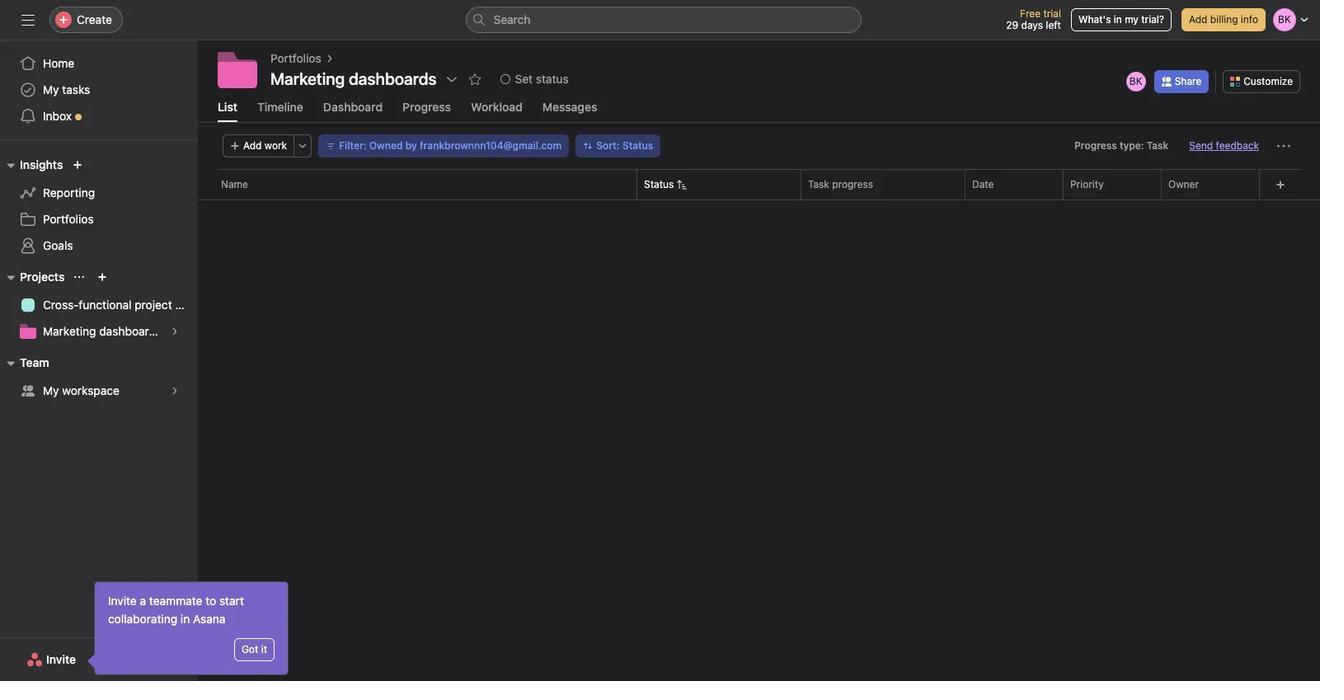 Task type: vqa. For each thing, say whether or not it's contained in the screenshot.
By
yes



Task type: locate. For each thing, give the bounding box(es) containing it.
marketing
[[43, 324, 96, 338]]

my down team
[[43, 384, 59, 398]]

1 vertical spatial add
[[243, 139, 262, 152]]

progress left type:
[[1075, 139, 1118, 152]]

progress type: task
[[1075, 139, 1169, 152]]

0 horizontal spatial add
[[243, 139, 262, 152]]

projects
[[20, 270, 65, 284]]

what's in my trial?
[[1079, 13, 1165, 26]]

left
[[1046, 19, 1062, 31]]

task
[[1147, 139, 1169, 152], [808, 178, 830, 191]]

trial
[[1044, 7, 1062, 20]]

progress
[[403, 100, 451, 114], [1075, 139, 1118, 152]]

add for add work
[[243, 139, 262, 152]]

task left progress
[[808, 178, 830, 191]]

cross-
[[43, 298, 79, 312]]

status
[[536, 72, 569, 86]]

send
[[1190, 139, 1214, 152]]

invite inside button
[[46, 653, 76, 667]]

more actions image
[[298, 141, 308, 151]]

type:
[[1120, 139, 1145, 152]]

billing
[[1211, 13, 1239, 26]]

1 horizontal spatial invite
[[108, 594, 137, 608]]

tasks
[[62, 82, 90, 97]]

add left the billing
[[1190, 13, 1208, 26]]

0 horizontal spatial portfolios
[[43, 212, 94, 226]]

0 horizontal spatial progress
[[403, 100, 451, 114]]

filter:
[[339, 139, 367, 152]]

workload link
[[471, 100, 523, 122]]

share button
[[1155, 70, 1210, 93]]

my
[[43, 82, 59, 97], [43, 384, 59, 398]]

1 vertical spatial invite
[[46, 653, 76, 667]]

1 vertical spatial portfolios link
[[10, 206, 188, 233]]

1 my from the top
[[43, 82, 59, 97]]

owner
[[1169, 178, 1199, 191]]

free trial 29 days left
[[1007, 7, 1062, 31]]

1 horizontal spatial progress
[[1075, 139, 1118, 152]]

share
[[1175, 75, 1202, 87]]

1 horizontal spatial add
[[1190, 13, 1208, 26]]

row containing name
[[198, 169, 1321, 200]]

list
[[218, 100, 238, 114]]

0 vertical spatial progress
[[403, 100, 451, 114]]

progress for progress
[[403, 100, 451, 114]]

1 row from the top
[[198, 169, 1321, 200]]

got it button
[[234, 639, 275, 662]]

customize button
[[1224, 70, 1301, 93]]

1 vertical spatial task
[[808, 178, 830, 191]]

1 vertical spatial my
[[43, 384, 59, 398]]

progress inside dropdown button
[[1075, 139, 1118, 152]]

1 horizontal spatial portfolios
[[271, 51, 321, 65]]

trial?
[[1142, 13, 1165, 26]]

row
[[198, 169, 1321, 200], [198, 199, 1321, 200]]

my
[[1125, 13, 1139, 26]]

1 horizontal spatial in
[[1114, 13, 1123, 26]]

0 vertical spatial task
[[1147, 139, 1169, 152]]

new image
[[73, 160, 83, 170]]

invite inside invite a teammate to start collaborating in asana got it
[[108, 594, 137, 608]]

2 my from the top
[[43, 384, 59, 398]]

team
[[20, 356, 49, 370]]

workspace
[[62, 384, 120, 398]]

timeline link
[[257, 100, 304, 122]]

in inside invite a teammate to start collaborating in asana got it
[[181, 612, 190, 626]]

0 horizontal spatial task
[[808, 178, 830, 191]]

filter: owned by frankbrownnn104@gmail.com button
[[319, 134, 569, 158]]

my workspace
[[43, 384, 120, 398]]

portfolios link up timeline at the top of the page
[[271, 49, 321, 68]]

status inside dropdown button
[[623, 139, 654, 152]]

date
[[973, 178, 994, 191]]

project
[[135, 298, 172, 312]]

0 vertical spatial my
[[43, 82, 59, 97]]

portfolios link
[[271, 49, 321, 68], [10, 206, 188, 233]]

0 vertical spatial add
[[1190, 13, 1208, 26]]

set status button
[[493, 68, 576, 91]]

1 horizontal spatial task
[[1147, 139, 1169, 152]]

2 row from the top
[[198, 199, 1321, 200]]

0 horizontal spatial portfolios link
[[10, 206, 188, 233]]

add work button
[[223, 134, 295, 158]]

inbox
[[43, 109, 72, 123]]

0 vertical spatial status
[[623, 139, 654, 152]]

my for my workspace
[[43, 384, 59, 398]]

home
[[43, 56, 74, 70]]

cross-functional project plan
[[43, 298, 198, 312]]

insights
[[20, 158, 63, 172]]

status right sort:
[[623, 139, 654, 152]]

0 vertical spatial in
[[1114, 13, 1123, 26]]

sort: status
[[597, 139, 654, 152]]

send feedback
[[1190, 139, 1260, 152]]

set status
[[515, 72, 569, 86]]

add billing info button
[[1182, 8, 1266, 31]]

customize
[[1244, 75, 1294, 87]]

name
[[221, 178, 248, 191]]

1 vertical spatial progress
[[1075, 139, 1118, 152]]

portfolios
[[271, 51, 321, 65], [43, 212, 94, 226]]

portfolios down reporting
[[43, 212, 94, 226]]

progress
[[833, 178, 874, 191]]

marketing dashboards link
[[10, 318, 188, 345]]

feedback
[[1216, 139, 1260, 152]]

invite button
[[16, 645, 87, 675]]

task inside row
[[808, 178, 830, 191]]

0 vertical spatial invite
[[108, 594, 137, 608]]

1 horizontal spatial portfolios link
[[271, 49, 321, 68]]

projects button
[[0, 267, 65, 287]]

got
[[242, 643, 258, 656]]

invite a teammate to start collaborating in asana got it
[[108, 594, 267, 656]]

goals link
[[10, 233, 188, 259]]

1 vertical spatial status
[[644, 178, 674, 191]]

insights button
[[0, 155, 63, 175]]

team button
[[0, 353, 49, 373]]

add for add billing info
[[1190, 13, 1208, 26]]

search list box
[[466, 7, 862, 33]]

0 horizontal spatial invite
[[46, 653, 76, 667]]

in
[[1114, 13, 1123, 26], [181, 612, 190, 626]]

task right type:
[[1147, 139, 1169, 152]]

to
[[206, 594, 216, 608]]

ascending image
[[678, 180, 687, 190]]

29
[[1007, 19, 1019, 31]]

my inside global element
[[43, 82, 59, 97]]

create
[[77, 12, 112, 26]]

add field image
[[1276, 180, 1286, 190]]

goals
[[43, 238, 73, 252]]

messages
[[543, 100, 598, 114]]

add left work
[[243, 139, 262, 152]]

start
[[219, 594, 244, 608]]

0 vertical spatial portfolios
[[271, 51, 321, 65]]

in left the my
[[1114, 13, 1123, 26]]

dashboard link
[[323, 100, 383, 122]]

portfolios inside insights element
[[43, 212, 94, 226]]

0 horizontal spatial in
[[181, 612, 190, 626]]

create button
[[49, 7, 123, 33]]

progress for progress type: task
[[1075, 139, 1118, 152]]

1 vertical spatial in
[[181, 612, 190, 626]]

in down teammate
[[181, 612, 190, 626]]

new project or portfolio image
[[98, 272, 108, 282]]

my left tasks
[[43, 82, 59, 97]]

status
[[623, 139, 654, 152], [644, 178, 674, 191]]

my inside teams element
[[43, 384, 59, 398]]

status left ascending image
[[644, 178, 674, 191]]

portfolios up timeline at the top of the page
[[271, 51, 321, 65]]

1 vertical spatial portfolios
[[43, 212, 94, 226]]

asana
[[193, 612, 226, 626]]

portfolios link down reporting
[[10, 206, 188, 233]]

teammate
[[149, 594, 203, 608]]

progress down show options image
[[403, 100, 451, 114]]



Task type: describe. For each thing, give the bounding box(es) containing it.
show options, current sort, top image
[[75, 272, 84, 282]]

set
[[515, 72, 533, 86]]

show options image
[[445, 73, 458, 86]]

messages link
[[543, 100, 598, 122]]

invite for invite
[[46, 653, 76, 667]]

priority
[[1071, 178, 1104, 191]]

my tasks link
[[10, 77, 188, 103]]

send feedback link
[[1190, 139, 1260, 153]]

progress type: task button
[[1068, 134, 1177, 158]]

owned
[[369, 139, 403, 152]]

see details, my workspace image
[[170, 386, 180, 396]]

invite a teammate to start collaborating in asana tooltip
[[90, 582, 288, 675]]

teams element
[[0, 348, 198, 408]]

my for my tasks
[[43, 82, 59, 97]]

what's in my trial? button
[[1072, 8, 1172, 31]]

work
[[265, 139, 287, 152]]

search
[[494, 12, 531, 26]]

projects element
[[0, 262, 198, 348]]

inbox link
[[10, 103, 188, 130]]

cross-functional project plan link
[[10, 292, 198, 318]]

sort: status button
[[576, 134, 661, 158]]

add billing info
[[1190, 13, 1259, 26]]

insights element
[[0, 150, 198, 262]]

bk
[[1130, 75, 1143, 87]]

marketing dashboards
[[271, 69, 437, 88]]

0 vertical spatial portfolios link
[[271, 49, 321, 68]]

frankbrownnn104@gmail.com
[[420, 139, 562, 152]]

my tasks
[[43, 82, 90, 97]]

hide sidebar image
[[21, 13, 35, 26]]

plan
[[175, 298, 198, 312]]

info
[[1241, 13, 1259, 26]]

by
[[406, 139, 417, 152]]

reporting link
[[10, 180, 188, 206]]

home link
[[10, 50, 188, 77]]

list link
[[218, 100, 238, 122]]

it
[[261, 643, 267, 656]]

marketing dashboards
[[43, 324, 162, 338]]

add to starred image
[[468, 73, 481, 86]]

task progress
[[808, 178, 874, 191]]

more actions image
[[1278, 139, 1291, 153]]

dashboard
[[323, 100, 383, 114]]

timeline
[[257, 100, 304, 114]]

a
[[140, 594, 146, 608]]

sort:
[[597, 139, 620, 152]]

workload
[[471, 100, 523, 114]]

add work
[[243, 139, 287, 152]]

search button
[[466, 7, 862, 33]]

in inside button
[[1114, 13, 1123, 26]]

portfolios link inside insights element
[[10, 206, 188, 233]]

status inside row
[[644, 178, 674, 191]]

invite for invite a teammate to start collaborating in asana got it
[[108, 594, 137, 608]]

functional
[[79, 298, 132, 312]]

see details, marketing dashboards image
[[170, 327, 180, 337]]

my workspace link
[[10, 378, 188, 404]]

collaborating
[[108, 612, 177, 626]]

progress link
[[403, 100, 451, 122]]

reporting
[[43, 186, 95, 200]]

what's
[[1079, 13, 1112, 26]]

free
[[1021, 7, 1041, 20]]

global element
[[0, 40, 198, 139]]

task inside dropdown button
[[1147, 139, 1169, 152]]

filter: owned by frankbrownnn104@gmail.com
[[339, 139, 562, 152]]

days
[[1022, 19, 1044, 31]]

dashboards
[[99, 324, 162, 338]]



